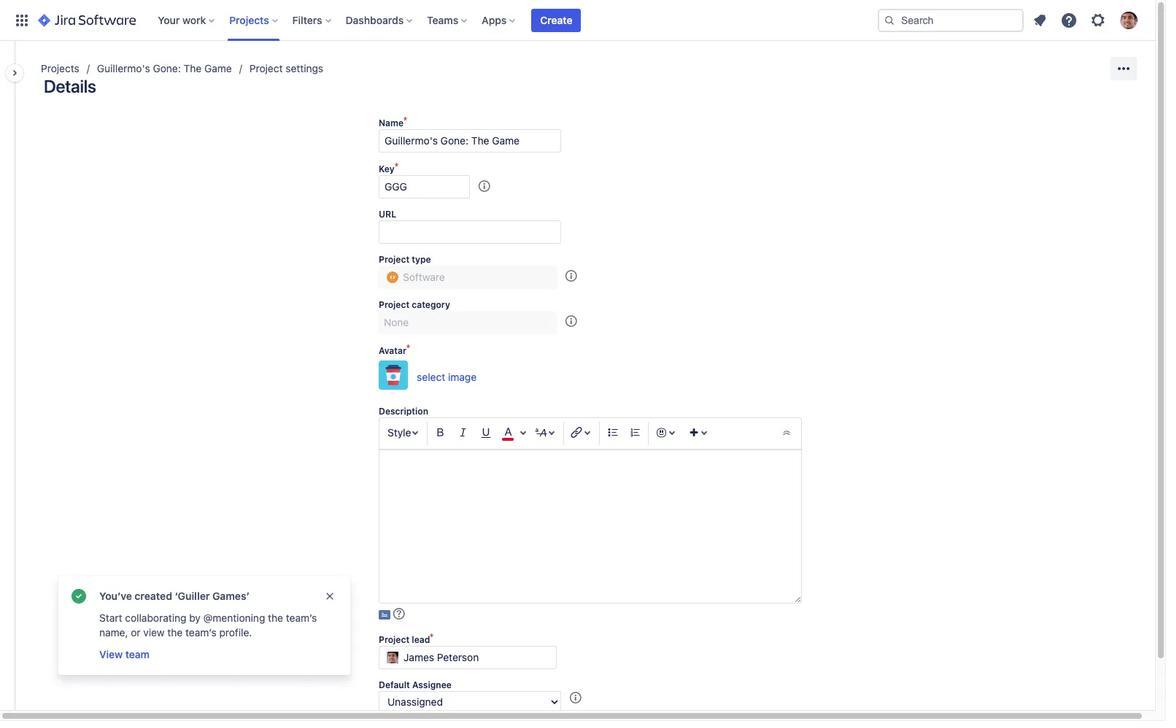 Task type: describe. For each thing, give the bounding box(es) containing it.
avatar
[[379, 345, 406, 356]]

@mentioning
[[203, 612, 265, 624]]

filters button
[[288, 8, 337, 32]]

search image
[[884, 14, 895, 26]]

Search field
[[878, 8, 1024, 32]]

start
[[99, 612, 122, 624]]

project settings
[[249, 62, 323, 74]]

select image
[[417, 371, 477, 383]]

type
[[412, 254, 431, 265]]

you've
[[99, 590, 132, 602]]

lead
[[412, 634, 430, 645]]

help image
[[1060, 11, 1078, 29]]

small image for key
[[479, 180, 490, 192]]

get local help about wiki markup help image
[[393, 608, 405, 620]]

view
[[99, 648, 123, 660]]

select image link
[[379, 357, 477, 396]]

project for project type
[[379, 254, 410, 265]]

your work
[[158, 14, 206, 26]]

your
[[158, 14, 180, 26]]

profile.
[[219, 626, 252, 639]]

1 horizontal spatial the
[[268, 612, 283, 624]]

settings image
[[1090, 11, 1107, 29]]

sidebar navigation image
[[0, 58, 32, 88]]

click to edit this avatar image
[[379, 361, 408, 390]]

project type
[[379, 254, 431, 265]]

games'
[[212, 590, 250, 602]]

projects button
[[225, 8, 284, 32]]

start collaborating by @mentioning the team's name, or view the team's profile.
[[99, 612, 317, 639]]

dashboards
[[346, 14, 404, 26]]

select
[[417, 371, 445, 383]]

'guiller
[[175, 590, 210, 602]]

projects link
[[41, 60, 79, 77]]

primary element
[[9, 0, 878, 41]]

create button
[[532, 8, 581, 32]]

team
[[125, 648, 150, 660]]

apps button
[[477, 8, 521, 32]]

guillermo's gone: the game
[[97, 62, 232, 74]]

your profile and settings image
[[1120, 11, 1138, 29]]

1 vertical spatial the
[[167, 626, 183, 639]]

settings
[[286, 62, 323, 74]]

project for project settings
[[249, 62, 283, 74]]

project lead
[[379, 634, 430, 645]]

url
[[379, 209, 396, 220]]

by
[[189, 612, 201, 624]]

name
[[379, 117, 404, 128]]

1 horizontal spatial team's
[[286, 612, 317, 624]]

dismiss image
[[324, 590, 336, 602]]



Task type: vqa. For each thing, say whether or not it's contained in the screenshot.
the rightmost the team's
yes



Task type: locate. For each thing, give the bounding box(es) containing it.
projects inside dropdown button
[[229, 14, 269, 26]]

gone:
[[153, 62, 181, 74]]

project down get local help about wiki markup help icon
[[379, 634, 410, 645]]

1 vertical spatial team's
[[185, 626, 217, 639]]

small image for default assignee
[[570, 692, 581, 704]]

team's
[[286, 612, 317, 624], [185, 626, 217, 639]]

appswitcher icon image
[[13, 11, 31, 29]]

project category
[[379, 299, 450, 310]]

jira software image
[[38, 11, 136, 29], [38, 11, 136, 29]]

notifications image
[[1031, 11, 1049, 29]]

small image for project category
[[565, 315, 577, 327]]

name,
[[99, 626, 128, 639]]

assignee
[[412, 679, 452, 690]]

2 vertical spatial small image
[[570, 692, 581, 704]]

view
[[143, 626, 165, 639]]

work
[[182, 14, 206, 26]]

required image
[[406, 344, 414, 356]]

image
[[448, 371, 477, 383]]

filters
[[292, 14, 322, 26]]

1 horizontal spatial projects
[[229, 14, 269, 26]]

projects for projects dropdown button
[[229, 14, 269, 26]]

project inside "link"
[[249, 62, 283, 74]]

category
[[412, 299, 450, 310]]

team's down by
[[185, 626, 217, 639]]

project
[[249, 62, 283, 74], [379, 254, 410, 265], [379, 299, 410, 310], [379, 634, 410, 645]]

small image
[[479, 180, 490, 192], [565, 315, 577, 327], [570, 692, 581, 704]]

the right @mentioning
[[268, 612, 283, 624]]

project settings link
[[249, 60, 323, 77]]

guillermo's gone: the game link
[[97, 60, 232, 77]]

0 horizontal spatial projects
[[41, 62, 79, 74]]

dashboards button
[[341, 8, 418, 32]]

0 horizontal spatial the
[[167, 626, 183, 639]]

the right view
[[167, 626, 183, 639]]

view team link
[[98, 646, 151, 663]]

None text field
[[379, 129, 561, 153], [379, 175, 470, 199], [379, 220, 561, 244], [379, 266, 557, 289], [379, 311, 557, 334], [379, 129, 561, 153], [379, 175, 470, 199], [379, 220, 561, 244], [379, 266, 557, 289], [379, 311, 557, 334]]

description
[[379, 406, 428, 417]]

banner
[[0, 0, 1155, 41]]

game
[[204, 62, 232, 74]]

team's right @mentioning
[[286, 612, 317, 624]]

created
[[135, 590, 172, 602]]

default
[[379, 679, 410, 690]]

required image
[[395, 163, 402, 174]]

banner containing your work
[[0, 0, 1155, 41]]

your work button
[[153, 8, 221, 32]]

or
[[131, 626, 141, 639]]

the
[[184, 62, 202, 74]]

the
[[268, 612, 283, 624], [167, 626, 183, 639]]

projects right work
[[229, 14, 269, 26]]

project for project lead
[[379, 634, 410, 645]]

details
[[44, 76, 96, 96]]

style
[[388, 426, 411, 439]]

teams button
[[423, 8, 473, 32]]

projects
[[229, 14, 269, 26], [41, 62, 79, 74]]

0 vertical spatial projects
[[229, 14, 269, 26]]

project left the settings
[[249, 62, 283, 74]]

project left type
[[379, 254, 410, 265]]

0 vertical spatial the
[[268, 612, 283, 624]]

1 vertical spatial small image
[[565, 315, 577, 327]]

projects for projects link
[[41, 62, 79, 74]]

guillermo's
[[97, 62, 150, 74]]

default assignee
[[379, 679, 452, 690]]

small image
[[565, 270, 577, 281]]

collaborating
[[125, 612, 186, 624]]

project left category
[[379, 299, 410, 310]]

you've created 'guiller games'
[[99, 590, 250, 602]]

projects up details
[[41, 62, 79, 74]]

0 vertical spatial team's
[[286, 612, 317, 624]]

None text field
[[379, 450, 802, 604], [379, 646, 557, 669], [379, 691, 561, 713], [379, 450, 802, 604], [379, 646, 557, 669], [379, 691, 561, 713]]

apps
[[482, 14, 507, 26]]

1 vertical spatial projects
[[41, 62, 79, 74]]

key
[[379, 163, 395, 174]]

0 vertical spatial small image
[[479, 180, 490, 192]]

project for project category
[[379, 299, 410, 310]]

style link
[[383, 422, 425, 445]]

0 horizontal spatial team's
[[185, 626, 217, 639]]

success image
[[70, 587, 88, 605]]

view team
[[99, 648, 150, 660]]

create
[[540, 14, 573, 26]]

teams
[[427, 14, 458, 26]]



